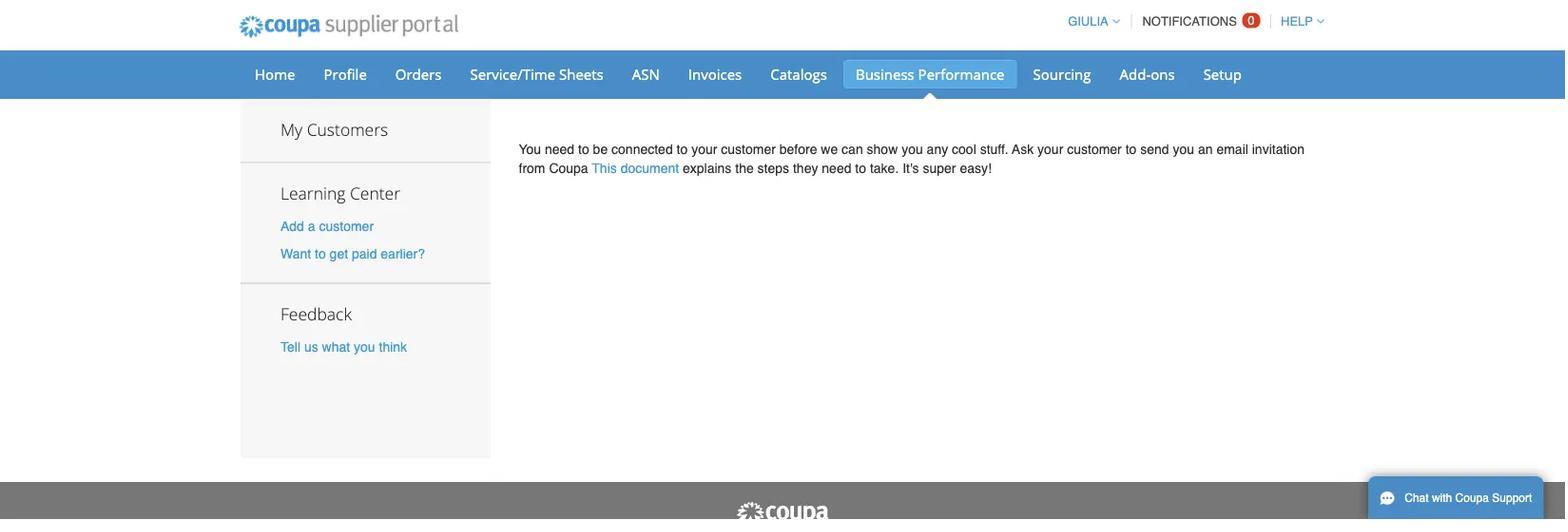 Task type: locate. For each thing, give the bounding box(es) containing it.
profile link
[[311, 60, 379, 88]]

1 horizontal spatial need
[[822, 161, 852, 176]]

to left send
[[1126, 142, 1137, 157]]

business performance
[[856, 64, 1005, 84]]

this document link
[[592, 161, 679, 176]]

coupa
[[549, 161, 588, 176], [1456, 492, 1489, 505]]

1 vertical spatial coupa supplier portal image
[[735, 501, 830, 520]]

need down we at the right of page
[[822, 161, 852, 176]]

1 horizontal spatial coupa supplier portal image
[[735, 501, 830, 520]]

1 vertical spatial coupa
[[1456, 492, 1489, 505]]

you up the it's
[[902, 142, 923, 157]]

your right ask
[[1038, 142, 1064, 157]]

learning center
[[281, 181, 400, 204]]

service/time
[[470, 64, 556, 84]]

you inside button
[[354, 339, 375, 354]]

0 horizontal spatial coupa
[[549, 161, 588, 176]]

send
[[1141, 142, 1169, 157]]

1 horizontal spatial your
[[1038, 142, 1064, 157]]

chat with coupa support
[[1405, 492, 1532, 505]]

customer up want to get paid earlier? link
[[319, 218, 374, 233]]

you
[[902, 142, 923, 157], [1173, 142, 1195, 157], [354, 339, 375, 354]]

think
[[379, 339, 407, 354]]

sourcing
[[1033, 64, 1091, 84]]

customer
[[721, 142, 776, 157], [1067, 142, 1122, 157], [319, 218, 374, 233]]

learning
[[281, 181, 346, 204]]

cool
[[952, 142, 976, 157]]

to down can
[[855, 161, 866, 176]]

coupa right with
[[1456, 492, 1489, 505]]

customer up the
[[721, 142, 776, 157]]

add-ons link
[[1107, 60, 1187, 88]]

invoices link
[[676, 60, 754, 88]]

email
[[1217, 142, 1249, 157]]

0 horizontal spatial need
[[545, 142, 575, 157]]

to left be on the left top of the page
[[578, 142, 589, 157]]

coupa left this
[[549, 161, 588, 176]]

tell us what you think
[[281, 339, 407, 354]]

easy!
[[960, 161, 992, 176]]

add a customer link
[[281, 218, 374, 233]]

asn
[[632, 64, 660, 84]]

1 horizontal spatial coupa
[[1456, 492, 1489, 505]]

a
[[308, 218, 315, 233]]

this
[[592, 161, 617, 176]]

add-ons
[[1120, 64, 1175, 84]]

asn link
[[620, 60, 672, 88]]

need
[[545, 142, 575, 157], [822, 161, 852, 176]]

you left an
[[1173, 142, 1195, 157]]

your
[[692, 142, 717, 157], [1038, 142, 1064, 157]]

service/time sheets
[[470, 64, 604, 84]]

1 your from the left
[[692, 142, 717, 157]]

your up explains
[[692, 142, 717, 157]]

invoices
[[688, 64, 742, 84]]

home
[[255, 64, 295, 84]]

can
[[842, 142, 863, 157]]

be
[[593, 142, 608, 157]]

any
[[927, 142, 948, 157]]

you right what
[[354, 339, 375, 354]]

customer left send
[[1067, 142, 1122, 157]]

sourcing link
[[1021, 60, 1104, 88]]

service/time sheets link
[[458, 60, 616, 88]]

to
[[578, 142, 589, 157], [677, 142, 688, 157], [1126, 142, 1137, 157], [855, 161, 866, 176], [315, 246, 326, 261]]

want
[[281, 246, 311, 261]]

business
[[856, 64, 915, 84]]

invitation
[[1252, 142, 1305, 157]]

0 vertical spatial need
[[545, 142, 575, 157]]

super
[[923, 161, 956, 176]]

catalogs
[[771, 64, 827, 84]]

profile
[[324, 64, 367, 84]]

0 horizontal spatial your
[[692, 142, 717, 157]]

0 horizontal spatial you
[[354, 339, 375, 354]]

2 horizontal spatial customer
[[1067, 142, 1122, 157]]

steps
[[758, 161, 789, 176]]

coupa supplier portal image
[[226, 3, 471, 50], [735, 501, 830, 520]]

want to get paid earlier?
[[281, 246, 425, 261]]

0 vertical spatial coupa
[[549, 161, 588, 176]]

need right you
[[545, 142, 575, 157]]

2 horizontal spatial you
[[1173, 142, 1195, 157]]

you need to be connected to your customer before we can show you any cool stuff.  ask your customer to send you an email invitation from coupa
[[519, 142, 1305, 176]]

add
[[281, 218, 304, 233]]

customers
[[307, 118, 388, 141]]

0 horizontal spatial coupa supplier portal image
[[226, 3, 471, 50]]

performance
[[918, 64, 1005, 84]]

add a customer
[[281, 218, 374, 233]]



Task type: vqa. For each thing, say whether or not it's contained in the screenshot.
the Help
no



Task type: describe. For each thing, give the bounding box(es) containing it.
home link
[[243, 60, 308, 88]]

business performance link
[[843, 60, 1017, 88]]

the
[[735, 161, 754, 176]]

want to get paid earlier? link
[[281, 246, 425, 261]]

setup link
[[1191, 60, 1254, 88]]

need inside you need to be connected to your customer before we can show you any cool stuff.  ask your customer to send you an email invitation from coupa
[[545, 142, 575, 157]]

take.
[[870, 161, 899, 176]]

with
[[1432, 492, 1452, 505]]

what
[[322, 339, 350, 354]]

earlier?
[[381, 246, 425, 261]]

get
[[330, 246, 348, 261]]

center
[[350, 181, 400, 204]]

you
[[519, 142, 541, 157]]

they
[[793, 161, 818, 176]]

coupa inside button
[[1456, 492, 1489, 505]]

orders link
[[383, 60, 454, 88]]

1 vertical spatial need
[[822, 161, 852, 176]]

2 your from the left
[[1038, 142, 1064, 157]]

connected
[[612, 142, 673, 157]]

tell
[[281, 339, 301, 354]]

sheets
[[559, 64, 604, 84]]

before
[[780, 142, 817, 157]]

from
[[519, 161, 545, 176]]

setup
[[1204, 64, 1242, 84]]

0 horizontal spatial customer
[[319, 218, 374, 233]]

we
[[821, 142, 838, 157]]

my customers
[[281, 118, 388, 141]]

show
[[867, 142, 898, 157]]

explains
[[683, 161, 732, 176]]

to left the get on the left of page
[[315, 246, 326, 261]]

to up explains
[[677, 142, 688, 157]]

chat with coupa support button
[[1369, 476, 1544, 520]]

1 horizontal spatial customer
[[721, 142, 776, 157]]

ask
[[1012, 142, 1034, 157]]

tell us what you think button
[[281, 337, 407, 356]]

my
[[281, 118, 303, 141]]

orders
[[395, 64, 442, 84]]

feedback
[[281, 303, 352, 325]]

paid
[[352, 246, 377, 261]]

coupa inside you need to be connected to your customer before we can show you any cool stuff.  ask your customer to send you an email invitation from coupa
[[549, 161, 588, 176]]

1 horizontal spatial you
[[902, 142, 923, 157]]

this document explains the steps they need to take. it's super easy!
[[592, 161, 992, 176]]

add-
[[1120, 64, 1151, 84]]

0 vertical spatial coupa supplier portal image
[[226, 3, 471, 50]]

an
[[1198, 142, 1213, 157]]

it's
[[903, 161, 919, 176]]

ons
[[1151, 64, 1175, 84]]

catalogs link
[[758, 60, 840, 88]]

document
[[621, 161, 679, 176]]

us
[[304, 339, 318, 354]]

chat
[[1405, 492, 1429, 505]]

support
[[1492, 492, 1532, 505]]

stuff.
[[980, 142, 1009, 157]]



